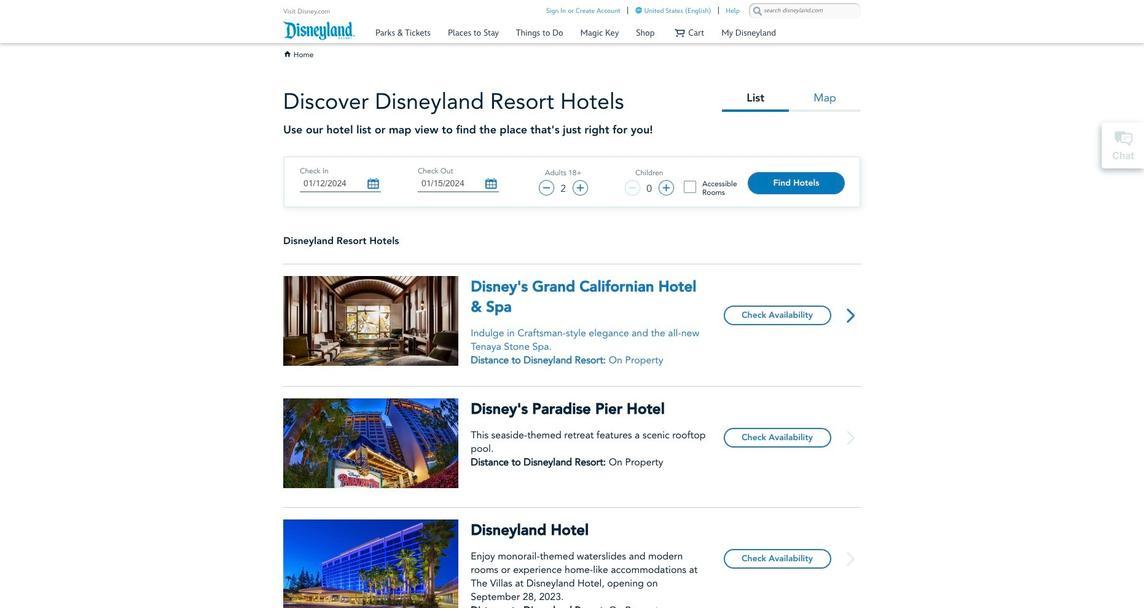 Task type: vqa. For each thing, say whether or not it's contained in the screenshot.
SHOP link
no



Task type: describe. For each thing, give the bounding box(es) containing it.
disneyland logo image
[[283, 20, 355, 41]]

2 group from the left
[[625, 168, 674, 197]]

search disneyland.com text field
[[764, 6, 847, 16]]

1 group from the left
[[539, 168, 588, 197]]

disney's grand californian hotel & spa image
[[283, 276, 459, 375]]

global languages image
[[636, 7, 642, 14]]



Task type: locate. For each thing, give the bounding box(es) containing it.
disneyland hotel image
[[283, 519, 459, 608]]

disney's paradise pier hotel image
[[283, 398, 459, 497]]

group
[[539, 168, 588, 197], [625, 168, 674, 197]]

menu bar
[[367, 18, 785, 43]]

cart empty image
[[675, 27, 686, 38]]

0 horizontal spatial group
[[539, 168, 588, 197]]

1 horizontal spatial group
[[625, 168, 674, 197]]

2 mm/dd/yyyy text field from the left
[[418, 175, 499, 192]]

mm/dd/yyyy text field
[[300, 175, 381, 192], [418, 175, 499, 192]]

None search field
[[750, 3, 862, 18]]

1 mm/dd/yyyy text field from the left
[[300, 175, 381, 192]]

0 horizontal spatial mm/dd/yyyy text field
[[300, 175, 381, 192]]

1 horizontal spatial mm/dd/yyyy text field
[[418, 175, 499, 192]]



